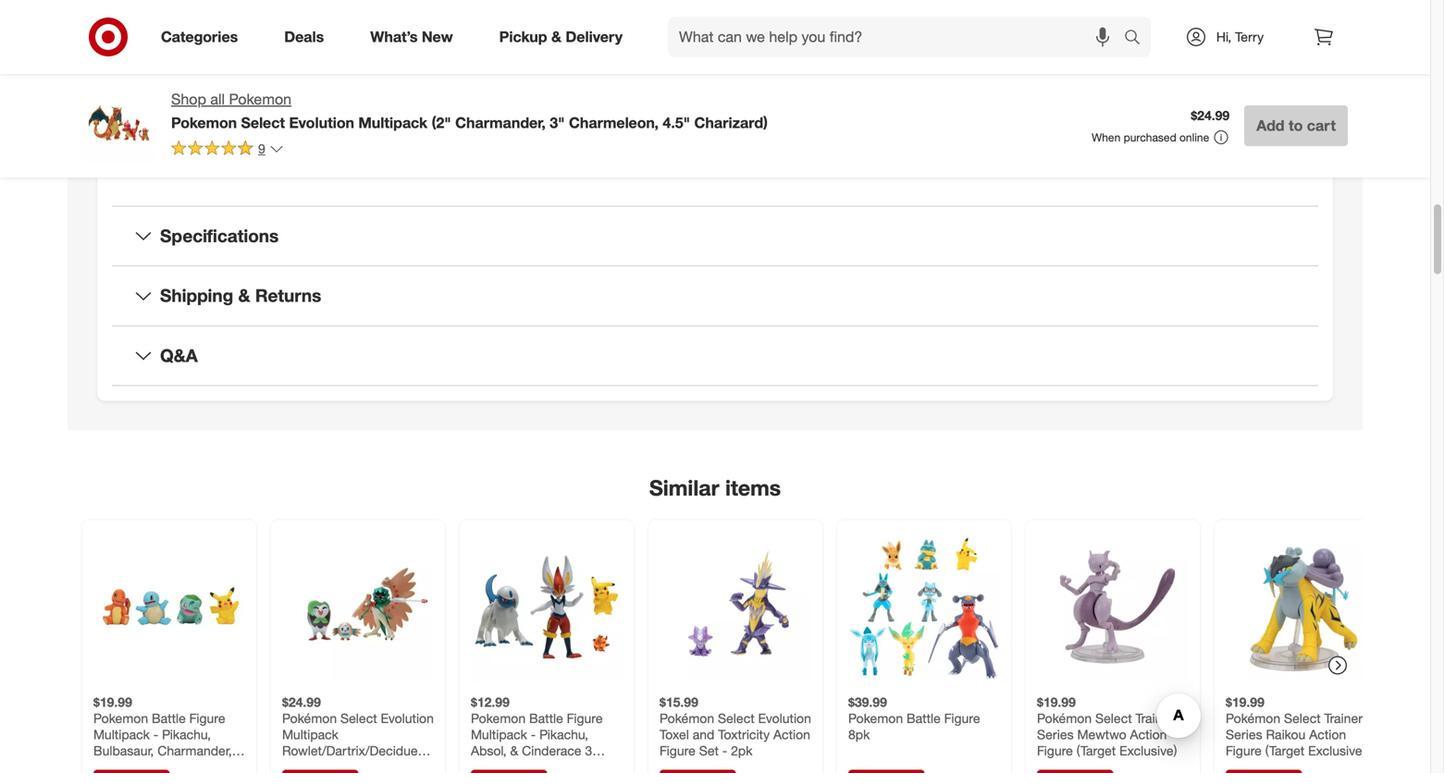 Task type: vqa. For each thing, say whether or not it's contained in the screenshot.
Registry
no



Task type: describe. For each thing, give the bounding box(es) containing it.
image of pokemon select evolution multipack (2" charmander,  3" charmeleon, 4.5" charizard) image
[[82, 89, 156, 163]]

$24.99 for $24.99 pokémon select evolution multipack rowlet/dartrix/decidueye action figure set - 3pk
[[282, 694, 321, 710]]

shop
[[171, 90, 206, 108]]

delivery
[[566, 28, 623, 46]]

4.5"
[[663, 114, 690, 132]]

action for pokémon select evolution multipack rowlet/dartrix/decidueye action figure set - 3pk
[[282, 759, 319, 774]]

pack.
[[556, 25, 588, 41]]

pokémon for rowlet/dartrix/decidueye
[[282, 710, 337, 727]]

categories link
[[145, 17, 261, 57]]

1 vertical spatial with
[[924, 107, 948, 123]]

mewtwo
[[1077, 727, 1127, 743]]

figure inside $19.99 pokémon select trainer series mewtwo action figure (target exclusive)
[[1037, 743, 1073, 759]]

pokemon battle figure multipack - pikachu, bulbasaur, charmander, & squirtle 4 pack image
[[93, 531, 245, 683]]

0 vertical spatial 4+
[[212, 77, 227, 93]]

shipping & returns
[[160, 285, 321, 306]]

8pk
[[849, 727, 870, 743]]

$19.99 for pokémon select trainer series raikou action figure (target exclusive)
[[1226, 694, 1265, 710]]

deals
[[284, 28, 324, 46]]

- inside $24.99 pokémon select evolution multipack rowlet/dartrix/decidueye action figure set - 3pk
[[386, 759, 391, 774]]

add to cart button
[[1245, 105, 1348, 146]]

online
[[1180, 130, 1210, 144]]

2 • from the top
[[747, 107, 753, 123]]

multipack for $12.99 pokemon battle figure multipack - pikachu, absol, & cinderace 3 pack
[[471, 727, 527, 743]]

this
[[435, 25, 456, 41]]

pokemon battle figure multipack - pikachu, absol, & cinderace 3 pack image
[[471, 531, 623, 683]]

& inside dropdown button
[[238, 285, 250, 306]]

rowlet/dartrix/decidueye
[[282, 743, 431, 759]]

exclusive) for mewtwo
[[1120, 743, 1177, 759]]

charmander, for &
[[157, 743, 232, 759]]

raikou
[[1266, 727, 1306, 743]]

figure inside includes: • (1) 2-inch charmander figure with exclusive finish
[[891, 70, 927, 86]]

multipack inside shop all pokemon pokemon select evolution multipack (2" charmander,  3" charmeleon, 4.5" charizard)
[[358, 114, 428, 132]]

shop all pokemon pokemon select evolution multipack (2" charmander,  3" charmeleon, 4.5" charizard)
[[171, 90, 768, 132]]

$12.99
[[471, 694, 510, 710]]

and
[[693, 727, 715, 743]]

$12.99 pokemon battle figure multipack - pikachu, absol, & cinderace 3 pack
[[471, 694, 603, 774]]

4.5
[[775, 107, 793, 123]]

add to cart
[[1257, 117, 1336, 135]]

2-
[[775, 70, 787, 86]]

squirtle
[[93, 759, 139, 774]]

$24.99 pokémon select evolution multipack rowlet/dartrix/decidueye action figure set - 3pk
[[282, 694, 434, 774]]

an
[[269, 25, 283, 41]]

absol,
[[471, 743, 507, 759]]

2pk
[[731, 743, 753, 759]]

search button
[[1116, 17, 1160, 61]]

series for raikou
[[1226, 727, 1263, 743]]

evolution inside $24.99 pokémon select evolution multipack rowlet/dartrix/decidueye action figure set - 3pk
[[381, 710, 434, 727]]

$39.99 pokemon battle figure 8pk
[[849, 694, 980, 743]]

exclusive
[[286, 25, 339, 41]]

figure inside $39.99 pokemon battle figure 8pk
[[944, 710, 980, 727]]

3pk
[[394, 759, 416, 774]]

- inside $15.99 pokémon select evolution toxel and toxtricity action figure set - 2pk
[[722, 743, 728, 759]]

battle for &
[[529, 710, 563, 727]]

evolution inside $15.99 pokémon select evolution toxel and toxtricity action figure set - 2pk
[[758, 710, 811, 727]]

ages
[[179, 77, 208, 93]]

figures feature an exclusive finish unique to this select evolution pack.
[[179, 25, 588, 41]]

1 vertical spatial inch
[[796, 107, 821, 123]]

$19.99 pokemon battle figure multipack - pikachu, bulbasaur, charmander, & squirtle 4 pack
[[93, 694, 244, 774]]

cart
[[1307, 117, 1336, 135]]

charmander
[[815, 70, 888, 86]]

purchased
[[1124, 130, 1177, 144]]

$19.99 for pokémon select trainer series mewtwo action figure (target exclusive)
[[1037, 694, 1076, 710]]

similar
[[649, 475, 719, 501]]

toxel
[[660, 727, 689, 743]]

charmander, for 3"
[[455, 114, 546, 132]]

pickup & delivery link
[[484, 17, 646, 57]]

(target for mewtwo
[[1077, 743, 1116, 759]]

1 horizontal spatial 4+
[[747, 162, 762, 178]]

figure inside $12.99 pokemon battle figure multipack - pikachu, absol, & cinderace 3 pack
[[567, 710, 603, 727]]

(1) inside includes: • (1) 2-inch charmander figure with exclusive finish
[[757, 70, 771, 86]]

- inside $19.99 pokemon battle figure multipack - pikachu, bulbasaur, charmander, & squirtle 4 pack
[[153, 727, 158, 743]]

pikachu, for cinderace
[[540, 727, 588, 743]]

figure inside $24.99 pokémon select evolution multipack rowlet/dartrix/decidueye action figure set - 3pk
[[323, 759, 359, 774]]

terry
[[1235, 29, 1264, 45]]

charmeleon,
[[569, 114, 659, 132]]

new
[[422, 28, 453, 46]]

set inside $24.99 pokémon select evolution multipack rowlet/dartrix/decidueye action figure set - 3pk
[[362, 759, 382, 774]]

figure inside $19.99 pokémon select trainer series raikou action figure (target exclusive)
[[1226, 743, 1262, 759]]

select for $19.99 pokémon select trainer series mewtwo action figure (target exclusive)
[[1096, 710, 1132, 727]]

ages 4+
[[179, 77, 227, 93]]

(2"
[[432, 114, 451, 132]]

pokémon for mewtwo
[[1037, 710, 1092, 727]]

• inside includes: • (1) 2-inch charmander figure with exclusive finish
[[747, 70, 753, 86]]

pokémon select trainer series raikou action figure (target exclusive) image
[[1226, 531, 1378, 683]]

when
[[1092, 130, 1121, 144]]

shipping
[[160, 285, 233, 306]]

feature
[[225, 25, 265, 41]]

q&a
[[160, 345, 198, 366]]

set inside $15.99 pokémon select evolution toxel and toxtricity action figure set - 2pk
[[699, 743, 719, 759]]

finish
[[343, 25, 373, 41]]

pack inside $19.99 pokemon battle figure multipack - pikachu, bulbasaur, charmander, & squirtle 4 pack
[[153, 759, 182, 774]]

figures
[[179, 25, 221, 41]]

$19.99 pokémon select trainer series raikou action figure (target exclusive)
[[1226, 694, 1366, 759]]



Task type: locate. For each thing, give the bounding box(es) containing it.
0 horizontal spatial charmander,
[[157, 743, 232, 759]]

trainer for pokémon select trainer series raikou action figure (target exclusive)
[[1325, 710, 1363, 727]]

includes:
[[747, 51, 799, 67]]

1 series from the left
[[1037, 727, 1074, 743]]

1 horizontal spatial charmander,
[[455, 114, 546, 132]]

0 horizontal spatial set
[[362, 759, 382, 774]]

&
[[551, 28, 562, 46], [238, 285, 250, 306], [235, 743, 244, 759], [510, 743, 518, 759]]

pokemon for $12.99 pokemon battle figure multipack - pikachu, absol, & cinderace 3 pack
[[471, 710, 526, 727]]

select inside $15.99 pokémon select evolution toxel and toxtricity action figure set - 2pk
[[718, 710, 755, 727]]

figure
[[891, 70, 927, 86], [884, 107, 920, 123], [189, 710, 225, 727], [567, 710, 603, 727], [944, 710, 980, 727], [660, 743, 696, 759], [1037, 743, 1073, 759], [1226, 743, 1262, 759], [323, 759, 359, 774]]

3
[[585, 743, 592, 759]]

all
[[210, 90, 225, 108]]

to left the this
[[420, 25, 431, 41]]

set left 2pk in the bottom of the page
[[699, 743, 719, 759]]

charmander, inside shop all pokemon pokemon select evolution multipack (2" charmander,  3" charmeleon, 4.5" charizard)
[[455, 114, 546, 132]]

battle inside $19.99 pokemon battle figure multipack - pikachu, bulbasaur, charmander, & squirtle 4 pack
[[152, 710, 186, 727]]

action inside $19.99 pokémon select trainer series raikou action figure (target exclusive)
[[1310, 727, 1346, 743]]

cinderace
[[522, 743, 582, 759]]

when purchased online
[[1092, 130, 1210, 144]]

0 horizontal spatial $19.99
[[93, 694, 132, 710]]

$15.99 pokémon select evolution toxel and toxtricity action figure set - 2pk
[[660, 694, 811, 759]]

$19.99 inside $19.99 pokémon select trainer series raikou action figure (target exclusive)
[[1226, 694, 1265, 710]]

pokémon inside $19.99 pokémon select trainer series mewtwo action figure (target exclusive)
[[1037, 710, 1092, 727]]

pikachu, right absol,
[[540, 727, 588, 743]]

2 pokémon from the left
[[660, 710, 714, 727]]

•
[[747, 70, 753, 86], [747, 107, 753, 123]]

charmander, right 4
[[157, 743, 232, 759]]

returns
[[255, 285, 321, 306]]

1 (1) from the top
[[757, 70, 771, 86]]

0 vertical spatial with
[[931, 70, 955, 86]]

set left 3pk
[[362, 759, 382, 774]]

exclusive
[[958, 70, 1012, 86], [951, 107, 1005, 123]]

pokemon inside $19.99 pokemon battle figure multipack - pikachu, bulbasaur, charmander, & squirtle 4 pack
[[93, 710, 148, 727]]

finish inside includes: • (1) 2-inch charmander figure with exclusive finish
[[1016, 70, 1050, 86]]

0 horizontal spatial (target
[[1077, 743, 1116, 759]]

0 horizontal spatial series
[[1037, 727, 1074, 743]]

0 vertical spatial charmander,
[[455, 114, 546, 132]]

specifications
[[160, 225, 279, 246]]

action inside $15.99 pokémon select evolution toxel and toxtricity action figure set - 2pk
[[774, 727, 811, 743]]

pokemon inside $39.99 pokemon battle figure 8pk
[[849, 710, 903, 727]]

2 horizontal spatial $19.99
[[1226, 694, 1265, 710]]

0 horizontal spatial to
[[420, 25, 431, 41]]

pickup & delivery
[[499, 28, 623, 46]]

pikachu,
[[162, 727, 211, 743], [540, 727, 588, 743]]

0 vertical spatial •
[[747, 70, 753, 86]]

includes: • (1) 2-inch charmander figure with exclusive finish
[[747, 51, 1050, 86]]

what's
[[370, 28, 418, 46]]

toxtricity
[[718, 727, 770, 743]]

pack
[[153, 759, 182, 774], [471, 759, 500, 774]]

2 (1) from the top
[[757, 107, 771, 123]]

series for mewtwo
[[1037, 727, 1074, 743]]

0 horizontal spatial exclusive)
[[1120, 743, 1177, 759]]

1 horizontal spatial battle
[[529, 710, 563, 727]]

• (1) 4.5 inch charizard figure with exclusive finish
[[747, 107, 1043, 123]]

charmander,
[[455, 114, 546, 132], [157, 743, 232, 759]]

evolution left pack.
[[500, 25, 553, 41]]

2 (target from the left
[[1266, 743, 1305, 759]]

1 horizontal spatial $24.99
[[1191, 107, 1230, 124]]

1 horizontal spatial series
[[1226, 727, 1263, 743]]

series left raikou
[[1226, 727, 1263, 743]]

inch inside includes: • (1) 2-inch charmander figure with exclusive finish
[[787, 70, 812, 86]]

1 horizontal spatial trainer
[[1325, 710, 1363, 727]]

to right add
[[1289, 117, 1303, 135]]

3 battle from the left
[[907, 710, 941, 727]]

$24.99 for $24.99
[[1191, 107, 1230, 124]]

2 pikachu, from the left
[[540, 727, 588, 743]]

• left 4.5 at the right of page
[[747, 107, 753, 123]]

1 pokémon from the left
[[282, 710, 337, 727]]

battle inside $12.99 pokemon battle figure multipack - pikachu, absol, & cinderace 3 pack
[[529, 710, 563, 727]]

pikachu, inside $19.99 pokemon battle figure multipack - pikachu, bulbasaur, charmander, & squirtle 4 pack
[[162, 727, 211, 743]]

set
[[699, 743, 719, 759], [362, 759, 382, 774]]

pokémon inside $19.99 pokémon select trainer series raikou action figure (target exclusive)
[[1226, 710, 1281, 727]]

series
[[1037, 727, 1074, 743], [1226, 727, 1263, 743]]

What can we help you find? suggestions appear below search field
[[668, 17, 1129, 57]]

battle inside $39.99 pokemon battle figure 8pk
[[907, 710, 941, 727]]

9 link
[[171, 140, 284, 161]]

• down includes:
[[747, 70, 753, 86]]

exclusive) inside $19.99 pokémon select trainer series raikou action figure (target exclusive)
[[1308, 743, 1366, 759]]

battle up bulbasaur,
[[152, 710, 186, 727]]

pikachu, right bulbasaur,
[[162, 727, 211, 743]]

hi, terry
[[1217, 29, 1264, 45]]

to
[[420, 25, 431, 41], [1289, 117, 1303, 135]]

unique
[[377, 25, 416, 41]]

4+ down 'charizard)'
[[747, 162, 762, 178]]

q&a button
[[112, 326, 1319, 385]]

1 vertical spatial (1)
[[757, 107, 771, 123]]

- inside $12.99 pokemon battle figure multipack - pikachu, absol, & cinderace 3 pack
[[531, 727, 536, 743]]

deals link
[[269, 17, 347, 57]]

pikachu, inside $12.99 pokemon battle figure multipack - pikachu, absol, & cinderace 3 pack
[[540, 727, 588, 743]]

select for $15.99 pokémon select evolution toxel and toxtricity action figure set - 2pk
[[718, 710, 755, 727]]

pack down "$12.99"
[[471, 759, 500, 774]]

$19.99 for pokemon battle figure multipack - pikachu, bulbasaur, charmander, & squirtle 4 pack
[[93, 694, 132, 710]]

4+
[[212, 77, 227, 93], [747, 162, 762, 178]]

action inside $19.99 pokémon select trainer series mewtwo action figure (target exclusive)
[[1130, 727, 1167, 743]]

with down includes: • (1) 2-inch charmander figure with exclusive finish
[[924, 107, 948, 123]]

1 horizontal spatial exclusive)
[[1308, 743, 1366, 759]]

4 pokémon from the left
[[1226, 710, 1281, 727]]

shipping & returns button
[[112, 267, 1319, 326]]

with down what can we help you find? suggestions appear below search box
[[931, 70, 955, 86]]

(1) left 4.5 at the right of page
[[757, 107, 771, 123]]

2 exclusive) from the left
[[1308, 743, 1366, 759]]

evolution
[[500, 25, 553, 41], [289, 114, 354, 132], [381, 710, 434, 727], [758, 710, 811, 727]]

-
[[153, 727, 158, 743], [531, 727, 536, 743], [722, 743, 728, 759], [386, 759, 391, 774]]

0 horizontal spatial 4+
[[212, 77, 227, 93]]

2 trainer from the left
[[1325, 710, 1363, 727]]

evolution left 8pk
[[758, 710, 811, 727]]

with
[[931, 70, 955, 86], [924, 107, 948, 123]]

select for $24.99 pokémon select evolution multipack rowlet/dartrix/decidueye action figure set - 3pk
[[341, 710, 377, 727]]

1 vertical spatial •
[[747, 107, 753, 123]]

categories
[[161, 28, 238, 46]]

1 horizontal spatial pikachu,
[[540, 727, 588, 743]]

action for pokémon select trainer series raikou action figure (target exclusive)
[[1310, 727, 1346, 743]]

pickup
[[499, 28, 547, 46]]

pokemon for $19.99 pokemon battle figure multipack - pikachu, bulbasaur, charmander, & squirtle 4 pack
[[93, 710, 148, 727]]

select for $19.99 pokémon select trainer series raikou action figure (target exclusive)
[[1284, 710, 1321, 727]]

1 vertical spatial exclusive
[[951, 107, 1005, 123]]

evolution inside shop all pokemon pokemon select evolution multipack (2" charmander,  3" charmeleon, 4.5" charizard)
[[289, 114, 354, 132]]

trainer for pokémon select trainer series mewtwo action figure (target exclusive)
[[1136, 710, 1174, 727]]

evolution up 3pk
[[381, 710, 434, 727]]

2 battle from the left
[[529, 710, 563, 727]]

multipack inside $12.99 pokemon battle figure multipack - pikachu, absol, & cinderace 3 pack
[[471, 727, 527, 743]]

charizard)
[[694, 114, 768, 132]]

pokemon inside $12.99 pokemon battle figure multipack - pikachu, absol, & cinderace 3 pack
[[471, 710, 526, 727]]

pokemon battle figure 8pk image
[[849, 531, 1000, 683]]

0 horizontal spatial trainer
[[1136, 710, 1174, 727]]

evolution down deals link
[[289, 114, 354, 132]]

pack inside $12.99 pokemon battle figure multipack - pikachu, absol, & cinderace 3 pack
[[471, 759, 500, 774]]

1 horizontal spatial set
[[699, 743, 719, 759]]

add
[[1257, 117, 1285, 135]]

1 battle from the left
[[152, 710, 186, 727]]

with inside includes: • (1) 2-inch charmander figure with exclusive finish
[[931, 70, 955, 86]]

0 horizontal spatial pikachu,
[[162, 727, 211, 743]]

(1) left 2-
[[757, 70, 771, 86]]

0 vertical spatial (1)
[[757, 70, 771, 86]]

1 vertical spatial charmander,
[[157, 743, 232, 759]]

what's new link
[[355, 17, 476, 57]]

(target
[[1077, 743, 1116, 759], [1266, 743, 1305, 759]]

battle up cinderace
[[529, 710, 563, 727]]

trainer inside $19.99 pokémon select trainer series raikou action figure (target exclusive)
[[1325, 710, 1363, 727]]

pokémon inside $15.99 pokémon select evolution toxel and toxtricity action figure set - 2pk
[[660, 710, 714, 727]]

pikachu, for &
[[162, 727, 211, 743]]

pokemon for $39.99 pokemon battle figure 8pk
[[849, 710, 903, 727]]

charmander, left 3"
[[455, 114, 546, 132]]

1 vertical spatial $24.99
[[282, 694, 321, 710]]

3 pokémon from the left
[[1037, 710, 1092, 727]]

bulbasaur,
[[93, 743, 154, 759]]

inch
[[787, 70, 812, 86], [796, 107, 821, 123]]

& inside $19.99 pokemon battle figure multipack - pikachu, bulbasaur, charmander, & squirtle 4 pack
[[235, 743, 244, 759]]

2 series from the left
[[1226, 727, 1263, 743]]

$24.99 up rowlet/dartrix/decidueye on the left bottom
[[282, 694, 321, 710]]

3"
[[550, 114, 565, 132]]

trainer right raikou
[[1325, 710, 1363, 727]]

inch down includes:
[[787, 70, 812, 86]]

(target inside $19.99 pokémon select trainer series mewtwo action figure (target exclusive)
[[1077, 743, 1116, 759]]

figure inside $19.99 pokemon battle figure multipack - pikachu, bulbasaur, charmander, & squirtle 4 pack
[[189, 710, 225, 727]]

0 horizontal spatial battle
[[152, 710, 186, 727]]

to inside add to cart button
[[1289, 117, 1303, 135]]

$19.99 pokémon select trainer series mewtwo action figure (target exclusive)
[[1037, 694, 1177, 759]]

$19.99 inside $19.99 pokémon select trainer series mewtwo action figure (target exclusive)
[[1037, 694, 1076, 710]]

multipack inside $24.99 pokémon select evolution multipack rowlet/dartrix/decidueye action figure set - 3pk
[[282, 727, 339, 743]]

(target inside $19.99 pokémon select trainer series raikou action figure (target exclusive)
[[1266, 743, 1305, 759]]

1 pack from the left
[[153, 759, 182, 774]]

$24.99 up online
[[1191, 107, 1230, 124]]

4
[[142, 759, 149, 774]]

$19.99 inside $19.99 pokemon battle figure multipack - pikachu, bulbasaur, charmander, & squirtle 4 pack
[[93, 694, 132, 710]]

series inside $19.99 pokémon select trainer series mewtwo action figure (target exclusive)
[[1037, 727, 1074, 743]]

search
[[1116, 30, 1160, 48]]

pack right 4
[[153, 759, 182, 774]]

action for pokémon select trainer series mewtwo action figure (target exclusive)
[[1130, 727, 1167, 743]]

(target for raikou
[[1266, 743, 1305, 759]]

1 (target from the left
[[1077, 743, 1116, 759]]

pokémon select evolution multipack rowlet/dartrix/decidueye action figure set - 3pk image
[[282, 531, 434, 683]]

select inside $19.99 pokémon select trainer series mewtwo action figure (target exclusive)
[[1096, 710, 1132, 727]]

items
[[725, 475, 781, 501]]

2 horizontal spatial battle
[[907, 710, 941, 727]]

what's new
[[370, 28, 453, 46]]

1 pikachu, from the left
[[162, 727, 211, 743]]

exclusive inside includes: • (1) 2-inch charmander figure with exclusive finish
[[958, 70, 1012, 86]]

inch right 4.5 at the right of page
[[796, 107, 821, 123]]

1 vertical spatial 4+
[[747, 162, 762, 178]]

multipack for $24.99 pokémon select evolution multipack rowlet/dartrix/decidueye action figure set - 3pk
[[282, 727, 339, 743]]

1 horizontal spatial to
[[1289, 117, 1303, 135]]

select inside $24.99 pokémon select evolution multipack rowlet/dartrix/decidueye action figure set - 3pk
[[341, 710, 377, 727]]

1 trainer from the left
[[1136, 710, 1174, 727]]

action
[[774, 727, 811, 743], [1130, 727, 1167, 743], [1310, 727, 1346, 743], [282, 759, 319, 774]]

$24.99
[[1191, 107, 1230, 124], [282, 694, 321, 710]]

0 vertical spatial inch
[[787, 70, 812, 86]]

2 $19.99 from the left
[[1037, 694, 1076, 710]]

similar items
[[649, 475, 781, 501]]

9
[[258, 141, 265, 157]]

specifications button
[[112, 207, 1319, 266]]

trainer inside $19.99 pokémon select trainer series mewtwo action figure (target exclusive)
[[1136, 710, 1174, 727]]

finish
[[1016, 70, 1050, 86], [1009, 107, 1043, 123]]

1 horizontal spatial (target
[[1266, 743, 1305, 759]]

0 vertical spatial $24.99
[[1191, 107, 1230, 124]]

pokémon for raikou
[[1226, 710, 1281, 727]]

$15.99
[[660, 694, 698, 710]]

exclusive) for raikou
[[1308, 743, 1366, 759]]

1 vertical spatial finish
[[1009, 107, 1043, 123]]

(1)
[[757, 70, 771, 86], [757, 107, 771, 123]]

pokemon
[[229, 90, 292, 108], [171, 114, 237, 132], [93, 710, 148, 727], [471, 710, 526, 727], [849, 710, 903, 727]]

0 vertical spatial exclusive
[[958, 70, 1012, 86]]

multipack inside $19.99 pokemon battle figure multipack - pikachu, bulbasaur, charmander, & squirtle 4 pack
[[93, 727, 150, 743]]

1 horizontal spatial pack
[[471, 759, 500, 774]]

pokémon for and
[[660, 710, 714, 727]]

charizard
[[825, 107, 881, 123]]

series left mewtwo
[[1037, 727, 1074, 743]]

battle for charmander,
[[152, 710, 186, 727]]

battle right $39.99
[[907, 710, 941, 727]]

multipack
[[358, 114, 428, 132], [93, 727, 150, 743], [282, 727, 339, 743], [471, 727, 527, 743]]

multipack for $19.99 pokemon battle figure multipack - pikachu, bulbasaur, charmander, & squirtle 4 pack
[[93, 727, 150, 743]]

0 horizontal spatial pack
[[153, 759, 182, 774]]

figure inside $15.99 pokémon select evolution toxel and toxtricity action figure set - 2pk
[[660, 743, 696, 759]]

1 exclusive) from the left
[[1120, 743, 1177, 759]]

4+ right ages
[[212, 77, 227, 93]]

0 vertical spatial to
[[420, 25, 431, 41]]

pokémon select trainer series mewtwo action figure (target exclusive) image
[[1037, 531, 1189, 683]]

pokémon select evolution toxel and toxtricity action figure set - 2pk image
[[660, 531, 811, 683]]

& inside $12.99 pokemon battle figure multipack - pikachu, absol, & cinderace 3 pack
[[510, 743, 518, 759]]

hi,
[[1217, 29, 1232, 45]]

pokémon inside $24.99 pokémon select evolution multipack rowlet/dartrix/decidueye action figure set - 3pk
[[282, 710, 337, 727]]

$24.99 inside $24.99 pokémon select evolution multipack rowlet/dartrix/decidueye action figure set - 3pk
[[282, 694, 321, 710]]

select inside shop all pokemon pokemon select evolution multipack (2" charmander,  3" charmeleon, 4.5" charizard)
[[241, 114, 285, 132]]

series inside $19.99 pokémon select trainer series raikou action figure (target exclusive)
[[1226, 727, 1263, 743]]

$39.99
[[849, 694, 887, 710]]

1 • from the top
[[747, 70, 753, 86]]

trainer right mewtwo
[[1136, 710, 1174, 727]]

pokémon
[[282, 710, 337, 727], [660, 710, 714, 727], [1037, 710, 1092, 727], [1226, 710, 1281, 727]]

charmander, inside $19.99 pokemon battle figure multipack - pikachu, bulbasaur, charmander, & squirtle 4 pack
[[157, 743, 232, 759]]

1 vertical spatial to
[[1289, 117, 1303, 135]]

1 $19.99 from the left
[[93, 694, 132, 710]]

1 horizontal spatial $19.99
[[1037, 694, 1076, 710]]

select inside $19.99 pokémon select trainer series raikou action figure (target exclusive)
[[1284, 710, 1321, 727]]

select
[[459, 25, 496, 41], [241, 114, 285, 132], [341, 710, 377, 727], [718, 710, 755, 727], [1096, 710, 1132, 727], [1284, 710, 1321, 727]]

action inside $24.99 pokémon select evolution multipack rowlet/dartrix/decidueye action figure set - 3pk
[[282, 759, 319, 774]]

2 pack from the left
[[471, 759, 500, 774]]

exclusive) inside $19.99 pokémon select trainer series mewtwo action figure (target exclusive)
[[1120, 743, 1177, 759]]

0 vertical spatial finish
[[1016, 70, 1050, 86]]

3 $19.99 from the left
[[1226, 694, 1265, 710]]

0 horizontal spatial $24.99
[[282, 694, 321, 710]]



